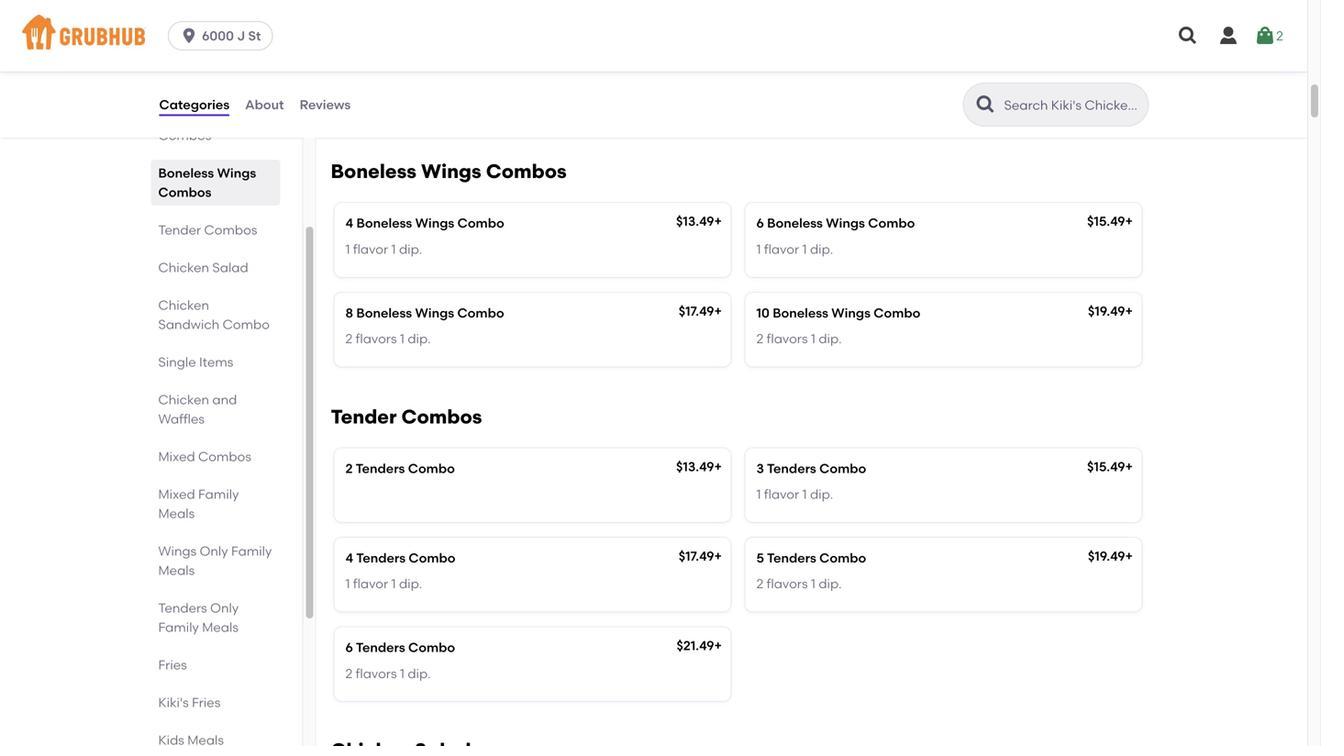 Task type: locate. For each thing, give the bounding box(es) containing it.
flavor down 4 boneless wings combo
[[353, 241, 388, 257]]

family for tenders
[[158, 620, 199, 635]]

wings inside boneless wings combos
[[217, 165, 256, 181]]

$13.49 for boneless wings combos
[[677, 214, 715, 229]]

fries right 'kiki's'
[[192, 695, 221, 710]]

tender up chicken salad on the left of page
[[158, 222, 201, 238]]

dip. for 6 tenders combo
[[408, 666, 431, 681]]

1 $13.49 + from the top
[[677, 214, 722, 229]]

0 vertical spatial $15.49
[[1088, 214, 1126, 229]]

2 flavors 1 dip. down 10 boneless wings combo
[[757, 331, 842, 347]]

chicken inside chicken and waffles
[[158, 392, 209, 408]]

mixed down mixed combos
[[158, 487, 195, 502]]

2 tenders combo
[[346, 461, 455, 476]]

family for wings
[[231, 543, 272, 559]]

0 vertical spatial $13.49 +
[[677, 214, 722, 229]]

6
[[757, 215, 764, 231], [346, 640, 353, 655]]

1 vertical spatial meals
[[158, 563, 195, 578]]

0 vertical spatial $19.49
[[1089, 303, 1126, 319]]

1 vertical spatial tender combos
[[331, 405, 482, 429]]

2 flavors 1 dip. down 10 wings combo
[[346, 87, 431, 102]]

2 $19.49 from the top
[[1089, 548, 1126, 564]]

1 vertical spatial $15.49
[[1088, 459, 1126, 474]]

0 horizontal spatial 10
[[346, 61, 359, 76]]

1 vertical spatial $15.49 +
[[1088, 459, 1134, 474]]

2 $15.49 + from the top
[[1088, 459, 1134, 474]]

meals
[[158, 506, 195, 521], [158, 563, 195, 578], [202, 620, 239, 635]]

dip. for 6 boneless wings combo
[[810, 241, 834, 257]]

dip. down 6 tenders combo
[[408, 666, 431, 681]]

flavors for 8 boneless wings combo
[[356, 331, 397, 347]]

dip. down 10 boneless wings combo
[[819, 331, 842, 347]]

2 $13.49 + from the top
[[677, 459, 722, 474]]

4
[[346, 215, 354, 231], [346, 550, 354, 566]]

$13.49 +
[[677, 214, 722, 229], [677, 459, 722, 474]]

wings down bone-in wings combos
[[217, 165, 256, 181]]

1 $15.49 + from the top
[[1088, 214, 1134, 229]]

chicken
[[158, 260, 209, 275], [158, 297, 209, 313], [158, 392, 209, 408]]

0 vertical spatial tender
[[158, 222, 201, 238]]

chicken left salad
[[158, 260, 209, 275]]

1 horizontal spatial 6
[[757, 215, 764, 231]]

dip. for 10 wings combo
[[408, 87, 431, 102]]

1 vertical spatial $17.49
[[679, 548, 715, 564]]

$19.49 for 5 tenders combo
[[1089, 548, 1126, 564]]

1 $19.49 + from the top
[[1089, 303, 1134, 319]]

$19.49 + for 5 tenders combo
[[1089, 548, 1134, 564]]

in
[[196, 108, 207, 124]]

dip. for 8 boneless wings combo
[[408, 331, 431, 347]]

only down wings only family meals
[[210, 600, 239, 616]]

2 vertical spatial meals
[[202, 620, 239, 635]]

flavor down 4 tenders combo
[[353, 576, 388, 592]]

2 $17.49 + from the top
[[679, 548, 722, 564]]

flavors down 5 tenders combo
[[767, 576, 808, 592]]

1 for 3 tenders combo
[[803, 487, 807, 502]]

sandwich
[[158, 317, 220, 332]]

dip. down 4 boneless wings combo
[[399, 241, 422, 257]]

$24.49 +
[[674, 59, 722, 74]]

meals up wings only family meals
[[158, 506, 195, 521]]

1 vertical spatial only
[[210, 600, 239, 616]]

combo
[[404, 61, 451, 76], [458, 215, 505, 231], [869, 215, 916, 231], [458, 305, 504, 321], [874, 305, 921, 321], [223, 317, 270, 332], [408, 461, 455, 476], [820, 461, 867, 476], [409, 550, 456, 566], [820, 550, 867, 566], [409, 640, 455, 655]]

only for wings
[[200, 543, 228, 559]]

$15.49
[[1088, 214, 1126, 229], [1088, 459, 1126, 474]]

1 vertical spatial mixed
[[158, 487, 195, 502]]

2 flavors 1 dip.
[[346, 87, 431, 102], [346, 331, 431, 347], [757, 331, 842, 347], [757, 576, 842, 592], [346, 666, 431, 681]]

boneless for 10
[[773, 305, 829, 321]]

family down mixed family meals
[[231, 543, 272, 559]]

1 vertical spatial $13.49
[[677, 459, 715, 474]]

and
[[212, 392, 237, 408]]

5 tenders combo
[[757, 550, 867, 566]]

flavors
[[356, 87, 397, 102], [356, 331, 397, 347], [767, 331, 808, 347], [767, 576, 808, 592], [356, 666, 397, 681]]

dip. down 10 wings combo
[[408, 87, 431, 102]]

+ for 4 boneless wings combo
[[715, 214, 722, 229]]

fries up 'kiki's'
[[158, 657, 187, 673]]

$17.49 for 10
[[679, 303, 715, 319]]

flavors for 10 boneless wings combo
[[767, 331, 808, 347]]

3 chicken from the top
[[158, 392, 209, 408]]

mixed inside mixed family meals
[[158, 487, 195, 502]]

2 $13.49 from the top
[[677, 459, 715, 474]]

tender
[[158, 222, 201, 238], [331, 405, 397, 429]]

1 $13.49 from the top
[[677, 214, 715, 229]]

dip. down 5 tenders combo
[[819, 576, 842, 592]]

2 mixed from the top
[[158, 487, 195, 502]]

mixed
[[158, 449, 195, 464], [158, 487, 195, 502]]

tender up "2 tenders combo"
[[331, 405, 397, 429]]

family inside wings only family meals
[[231, 543, 272, 559]]

0 vertical spatial $17.49 +
[[679, 303, 722, 319]]

wings right 8 at the top of the page
[[415, 305, 454, 321]]

0 vertical spatial chicken
[[158, 260, 209, 275]]

boneless for 4
[[357, 215, 412, 231]]

chicken up sandwich
[[158, 297, 209, 313]]

2 4 from the top
[[346, 550, 354, 566]]

tender combos up "2 tenders combo"
[[331, 405, 482, 429]]

2 flavors 1 dip. down 8 boneless wings combo
[[346, 331, 431, 347]]

1 flavor 1 dip.
[[346, 241, 422, 257], [757, 241, 834, 257], [757, 487, 834, 502], [346, 576, 422, 592]]

6 boneless wings combo
[[757, 215, 916, 231]]

2 for 8 boneless wings combo
[[346, 331, 353, 347]]

dip. for 5 tenders combo
[[819, 576, 842, 592]]

1 chicken from the top
[[158, 260, 209, 275]]

family down mixed combos
[[198, 487, 239, 502]]

1 vertical spatial family
[[231, 543, 272, 559]]

1 vertical spatial 4
[[346, 550, 354, 566]]

boneless
[[331, 160, 417, 183], [158, 165, 214, 181], [357, 215, 412, 231], [768, 215, 823, 231], [357, 305, 412, 321], [773, 305, 829, 321]]

1 flavor 1 dip. down 3 tenders combo
[[757, 487, 834, 502]]

$13.49 + for tender combos
[[677, 459, 722, 474]]

1 vertical spatial tender
[[331, 405, 397, 429]]

mixed down waffles
[[158, 449, 195, 464]]

6 tenders combo
[[346, 640, 455, 655]]

0 vertical spatial 10
[[346, 61, 359, 76]]

dip. down 4 tenders combo
[[399, 576, 422, 592]]

kiki's fries
[[158, 695, 221, 710]]

0 vertical spatial tender combos
[[158, 222, 257, 238]]

$19.49 for 10 boneless wings combo
[[1089, 303, 1126, 319]]

meals up tenders only family meals at left bottom
[[158, 563, 195, 578]]

flavors down 10 boneless wings combo
[[767, 331, 808, 347]]

8 boneless wings combo
[[346, 305, 504, 321]]

$21.49
[[677, 638, 715, 654]]

1 $15.49 from the top
[[1088, 214, 1126, 229]]

only
[[200, 543, 228, 559], [210, 600, 239, 616]]

2 chicken from the top
[[158, 297, 209, 313]]

flavors down 8 boneless wings combo
[[356, 331, 397, 347]]

chicken for chicken and waffles
[[158, 392, 209, 408]]

mixed for mixed family meals
[[158, 487, 195, 502]]

+
[[715, 59, 722, 74], [715, 214, 722, 229], [1126, 214, 1134, 229], [715, 303, 722, 319], [1126, 303, 1134, 319], [715, 459, 722, 474], [1126, 459, 1134, 474], [715, 548, 722, 564], [1126, 548, 1134, 564], [715, 638, 722, 654]]

1 horizontal spatial 10
[[757, 305, 770, 321]]

2 $19.49 + from the top
[[1089, 548, 1134, 564]]

2 flavors 1 dip. down 5 tenders combo
[[757, 576, 842, 592]]

2 flavors 1 dip. for 6 tenders combo
[[346, 666, 431, 681]]

flavor for 6 boneless wings combo
[[765, 241, 800, 257]]

tenders
[[356, 461, 405, 476], [767, 461, 817, 476], [356, 550, 406, 566], [767, 550, 817, 566], [158, 600, 207, 616], [356, 640, 405, 655]]

bone-in wings combos
[[158, 108, 248, 143]]

$17.49 +
[[679, 303, 722, 319], [679, 548, 722, 564]]

svg image inside 6000 j st "button"
[[180, 27, 198, 45]]

$17.49 + for 5 tenders combo
[[679, 548, 722, 564]]

1 horizontal spatial fries
[[192, 695, 221, 710]]

family up 'kiki's'
[[158, 620, 199, 635]]

tenders inside tenders only family meals
[[158, 600, 207, 616]]

1 for 8 boneless wings combo
[[400, 331, 405, 347]]

$19.49 + for 10 boneless wings combo
[[1089, 303, 1134, 319]]

10
[[346, 61, 359, 76], [757, 305, 770, 321]]

meals inside tenders only family meals
[[202, 620, 239, 635]]

wings down 6 boneless wings combo
[[832, 305, 871, 321]]

wings right reviews button
[[362, 61, 401, 76]]

0 horizontal spatial fries
[[158, 657, 187, 673]]

2 flavors 1 dip. down 6 tenders combo
[[346, 666, 431, 681]]

0 vertical spatial family
[[198, 487, 239, 502]]

2 for 10 boneless wings combo
[[757, 331, 764, 347]]

family inside tenders only family meals
[[158, 620, 199, 635]]

tender combos up chicken salad on the left of page
[[158, 222, 257, 238]]

$15.49 +
[[1088, 214, 1134, 229], [1088, 459, 1134, 474]]

dip. down 8 boneless wings combo
[[408, 331, 431, 347]]

1
[[400, 87, 405, 102], [346, 241, 350, 257], [392, 241, 396, 257], [757, 241, 761, 257], [803, 241, 807, 257], [400, 331, 405, 347], [811, 331, 816, 347], [757, 487, 761, 502], [803, 487, 807, 502], [346, 576, 350, 592], [392, 576, 396, 592], [811, 576, 816, 592], [400, 666, 405, 681]]

$13.49
[[677, 214, 715, 229], [677, 459, 715, 474]]

1 horizontal spatial tender
[[331, 405, 397, 429]]

2 for 10 wings combo
[[346, 87, 353, 102]]

bone-
[[158, 108, 196, 124]]

+ for 5 tenders combo
[[1126, 548, 1134, 564]]

flavors down 6 tenders combo
[[356, 666, 397, 681]]

about
[[245, 97, 284, 112]]

wings right in
[[210, 108, 248, 124]]

meals inside mixed family meals
[[158, 506, 195, 521]]

dip. for 4 tenders combo
[[399, 576, 422, 592]]

main navigation navigation
[[0, 0, 1308, 72]]

tenders for 5
[[767, 550, 817, 566]]

meals inside wings only family meals
[[158, 563, 195, 578]]

0 vertical spatial $15.49 +
[[1088, 214, 1134, 229]]

1 flavor 1 dip. down 4 boneless wings combo
[[346, 241, 422, 257]]

1 vertical spatial fries
[[192, 695, 221, 710]]

dip. down 6 boneless wings combo
[[810, 241, 834, 257]]

1 vertical spatial $13.49 +
[[677, 459, 722, 474]]

2 inside button
[[1277, 28, 1284, 43]]

1 for 10 boneless wings combo
[[811, 331, 816, 347]]

wings
[[362, 61, 401, 76], [210, 108, 248, 124], [421, 160, 482, 183], [217, 165, 256, 181], [415, 215, 455, 231], [826, 215, 866, 231], [415, 305, 454, 321], [832, 305, 871, 321], [158, 543, 197, 559]]

1 vertical spatial 10
[[757, 305, 770, 321]]

only inside wings only family meals
[[200, 543, 228, 559]]

0 horizontal spatial tender combos
[[158, 222, 257, 238]]

boneless for 8
[[357, 305, 412, 321]]

0 vertical spatial $17.49
[[679, 303, 715, 319]]

$19.49 +
[[1089, 303, 1134, 319], [1089, 548, 1134, 564]]

tender combos
[[158, 222, 257, 238], [331, 405, 482, 429]]

6000 j st button
[[168, 21, 280, 50]]

svg image
[[1178, 25, 1200, 47], [1218, 25, 1240, 47], [180, 27, 198, 45]]

boneless wings combos up 4 boneless wings combo
[[331, 160, 567, 183]]

2 vertical spatial chicken
[[158, 392, 209, 408]]

family inside mixed family meals
[[198, 487, 239, 502]]

reviews
[[300, 97, 351, 112]]

combos
[[158, 128, 211, 143], [486, 160, 567, 183], [158, 185, 212, 200], [204, 222, 257, 238], [402, 405, 482, 429], [198, 449, 251, 464]]

1 for 5 tenders combo
[[811, 576, 816, 592]]

single items
[[158, 354, 234, 370]]

categories
[[159, 97, 230, 112]]

$19.49
[[1089, 303, 1126, 319], [1089, 548, 1126, 564]]

2 vertical spatial family
[[158, 620, 199, 635]]

tenders for 2
[[356, 461, 405, 476]]

2 for 6 tenders combo
[[346, 666, 353, 681]]

family
[[198, 487, 239, 502], [231, 543, 272, 559], [158, 620, 199, 635]]

1 vertical spatial $19.49
[[1089, 548, 1126, 564]]

0 vertical spatial fries
[[158, 657, 187, 673]]

flavor
[[353, 241, 388, 257], [765, 241, 800, 257], [765, 487, 800, 502], [353, 576, 388, 592]]

wings down mixed family meals
[[158, 543, 197, 559]]

2
[[1277, 28, 1284, 43], [346, 87, 353, 102], [346, 331, 353, 347], [757, 331, 764, 347], [346, 461, 353, 476], [757, 576, 764, 592], [346, 666, 353, 681]]

1 for 4 boneless wings combo
[[392, 241, 396, 257]]

1 for 4 tenders combo
[[392, 576, 396, 592]]

dip. down 3 tenders combo
[[810, 487, 834, 502]]

1 for 6 tenders combo
[[400, 666, 405, 681]]

boneless inside boneless wings combos
[[158, 165, 214, 181]]

flavor down 6 boneless wings combo
[[765, 241, 800, 257]]

1 $17.49 from the top
[[679, 303, 715, 319]]

meals for wings
[[158, 563, 195, 578]]

1 mixed from the top
[[158, 449, 195, 464]]

dip. for 4 boneless wings combo
[[399, 241, 422, 257]]

2 $17.49 from the top
[[679, 548, 715, 564]]

0 horizontal spatial 6
[[346, 640, 353, 655]]

chicken up waffles
[[158, 392, 209, 408]]

dip.
[[408, 87, 431, 102], [399, 241, 422, 257], [810, 241, 834, 257], [408, 331, 431, 347], [819, 331, 842, 347], [810, 487, 834, 502], [399, 576, 422, 592], [819, 576, 842, 592], [408, 666, 431, 681]]

boneless wings combos down bone-in wings combos
[[158, 165, 256, 200]]

1 vertical spatial $19.49 +
[[1089, 548, 1134, 564]]

wings only family meals
[[158, 543, 272, 578]]

1 flavor 1 dip. for 4 tenders combo
[[346, 576, 422, 592]]

0 vertical spatial mixed
[[158, 449, 195, 464]]

+ for 6 tenders combo
[[715, 638, 722, 654]]

chicken and waffles
[[158, 392, 237, 427]]

1 $19.49 from the top
[[1089, 303, 1126, 319]]

0 vertical spatial $19.49 +
[[1089, 303, 1134, 319]]

flavor down 3 tenders combo
[[765, 487, 800, 502]]

only inside tenders only family meals
[[210, 600, 239, 616]]

chicken for chicken sandwich combo
[[158, 297, 209, 313]]

wings inside wings only family meals
[[158, 543, 197, 559]]

0 vertical spatial 4
[[346, 215, 354, 231]]

0 vertical spatial $13.49
[[677, 214, 715, 229]]

1 4 from the top
[[346, 215, 354, 231]]

0 vertical spatial only
[[200, 543, 228, 559]]

$17.49
[[679, 303, 715, 319], [679, 548, 715, 564]]

fries
[[158, 657, 187, 673], [192, 695, 221, 710]]

only down mixed family meals
[[200, 543, 228, 559]]

0 horizontal spatial svg image
[[180, 27, 198, 45]]

boneless wings combos
[[331, 160, 567, 183], [158, 165, 256, 200]]

flavor for 4 tenders combo
[[353, 576, 388, 592]]

10 boneless wings combo
[[757, 305, 921, 321]]

0 horizontal spatial tender
[[158, 222, 201, 238]]

dip. for 10 boneless wings combo
[[819, 331, 842, 347]]

chicken inside chicken sandwich combo
[[158, 297, 209, 313]]

1 vertical spatial chicken
[[158, 297, 209, 313]]

meals for tenders
[[202, 620, 239, 635]]

flavors for 10 wings combo
[[356, 87, 397, 102]]

flavors down 10 wings combo
[[356, 87, 397, 102]]

0 vertical spatial meals
[[158, 506, 195, 521]]

$15.49 + for boneless wings combos
[[1088, 214, 1134, 229]]

0 vertical spatial 6
[[757, 215, 764, 231]]

2 $15.49 from the top
[[1088, 459, 1126, 474]]

1 vertical spatial $17.49 +
[[679, 548, 722, 564]]

meals down wings only family meals
[[202, 620, 239, 635]]

1 $17.49 + from the top
[[679, 303, 722, 319]]

1 flavor 1 dip. down 6 boneless wings combo
[[757, 241, 834, 257]]

1 flavor 1 dip. down 4 tenders combo
[[346, 576, 422, 592]]

1 vertical spatial 6
[[346, 640, 353, 655]]



Task type: vqa. For each thing, say whether or not it's contained in the screenshot.
Plus icon corresponding to FRESH FRIED WING (8)
no



Task type: describe. For each thing, give the bounding box(es) containing it.
4 for 4 tenders combo
[[346, 550, 354, 566]]

svg image
[[1255, 25, 1277, 47]]

$15.49 + for tender combos
[[1088, 459, 1134, 474]]

2 flavors 1 dip. for 5 tenders combo
[[757, 576, 842, 592]]

combos inside bone-in wings combos
[[158, 128, 211, 143]]

8
[[346, 305, 353, 321]]

3
[[757, 461, 765, 476]]

1 for 6 boneless wings combo
[[803, 241, 807, 257]]

$24.49
[[674, 59, 715, 74]]

4 tenders combo
[[346, 550, 456, 566]]

combo inside chicken sandwich combo
[[223, 317, 270, 332]]

tenders only family meals
[[158, 600, 239, 635]]

2 flavors 1 dip. for 10 boneless wings combo
[[757, 331, 842, 347]]

chicken salad
[[158, 260, 248, 275]]

4 for 4 boneless wings combo
[[346, 215, 354, 231]]

1 horizontal spatial tender combos
[[331, 405, 482, 429]]

dip. for 3 tenders combo
[[810, 487, 834, 502]]

flavor for 3 tenders combo
[[765, 487, 800, 502]]

1 flavor 1 dip. for 3 tenders combo
[[757, 487, 834, 502]]

5
[[757, 550, 765, 566]]

1 for 10 wings combo
[[400, 87, 405, 102]]

chicken sandwich combo
[[158, 297, 270, 332]]

wings up 10 boneless wings combo
[[826, 215, 866, 231]]

6 for 6 tenders combo
[[346, 640, 353, 655]]

$21.49 +
[[677, 638, 722, 654]]

2 flavors 1 dip. for 10 wings combo
[[346, 87, 431, 102]]

+ for 10 wings combo
[[715, 59, 722, 74]]

2 for 5 tenders combo
[[757, 576, 764, 592]]

10 wings combo
[[346, 61, 451, 76]]

tenders for 3
[[767, 461, 817, 476]]

1 horizontal spatial svg image
[[1178, 25, 1200, 47]]

10 for 10 boneless wings combo
[[757, 305, 770, 321]]

6 for 6 boneless wings combo
[[757, 215, 764, 231]]

1 horizontal spatial boneless wings combos
[[331, 160, 567, 183]]

+ for 10 boneless wings combo
[[1126, 303, 1134, 319]]

6000 j st
[[202, 28, 261, 44]]

1 flavor 1 dip. for 6 boneless wings combo
[[757, 241, 834, 257]]

only for tenders
[[210, 600, 239, 616]]

+ for 6 boneless wings combo
[[1126, 214, 1134, 229]]

mixed combos
[[158, 449, 251, 464]]

flavors for 5 tenders combo
[[767, 576, 808, 592]]

search icon image
[[975, 94, 997, 116]]

flavors for 6 tenders combo
[[356, 666, 397, 681]]

boneless for 6
[[768, 215, 823, 231]]

$17.49 for 5
[[679, 548, 715, 564]]

$13.49 + for boneless wings combos
[[677, 214, 722, 229]]

$17.49 + for 10 boneless wings combo
[[679, 303, 722, 319]]

salad
[[212, 260, 248, 275]]

wings up 8 boneless wings combo
[[415, 215, 455, 231]]

mixed family meals
[[158, 487, 239, 521]]

2 flavors 1 dip. for 8 boneless wings combo
[[346, 331, 431, 347]]

combos inside boneless wings combos
[[158, 185, 212, 200]]

flavor for 4 boneless wings combo
[[353, 241, 388, 257]]

st
[[248, 28, 261, 44]]

1 flavor 1 dip. for 4 boneless wings combo
[[346, 241, 422, 257]]

+ for 4 tenders combo
[[715, 548, 722, 564]]

+ for 8 boneless wings combo
[[715, 303, 722, 319]]

categories button
[[158, 72, 231, 138]]

$13.49 for tender combos
[[677, 459, 715, 474]]

chicken for chicken salad
[[158, 260, 209, 275]]

j
[[237, 28, 245, 44]]

+ for 3 tenders combo
[[1126, 459, 1134, 474]]

wings up 4 boneless wings combo
[[421, 160, 482, 183]]

wings inside bone-in wings combos
[[210, 108, 248, 124]]

tenders for 4
[[356, 550, 406, 566]]

about button
[[244, 72, 285, 138]]

Search Kiki's Chicken Place search field
[[1003, 96, 1143, 114]]

0 horizontal spatial boneless wings combos
[[158, 165, 256, 200]]

waffles
[[158, 411, 205, 427]]

kiki's
[[158, 695, 189, 710]]

3 tenders combo
[[757, 461, 867, 476]]

6000
[[202, 28, 234, 44]]

$15.49 for tender combos
[[1088, 459, 1126, 474]]

single
[[158, 354, 196, 370]]

tenders for 6
[[356, 640, 405, 655]]

10 for 10 wings combo
[[346, 61, 359, 76]]

items
[[199, 354, 234, 370]]

$15.49 for boneless wings combos
[[1088, 214, 1126, 229]]

4 boneless wings combo
[[346, 215, 505, 231]]

mixed for mixed combos
[[158, 449, 195, 464]]

2 button
[[1255, 19, 1284, 52]]

reviews button
[[299, 72, 352, 138]]

2 horizontal spatial svg image
[[1218, 25, 1240, 47]]



